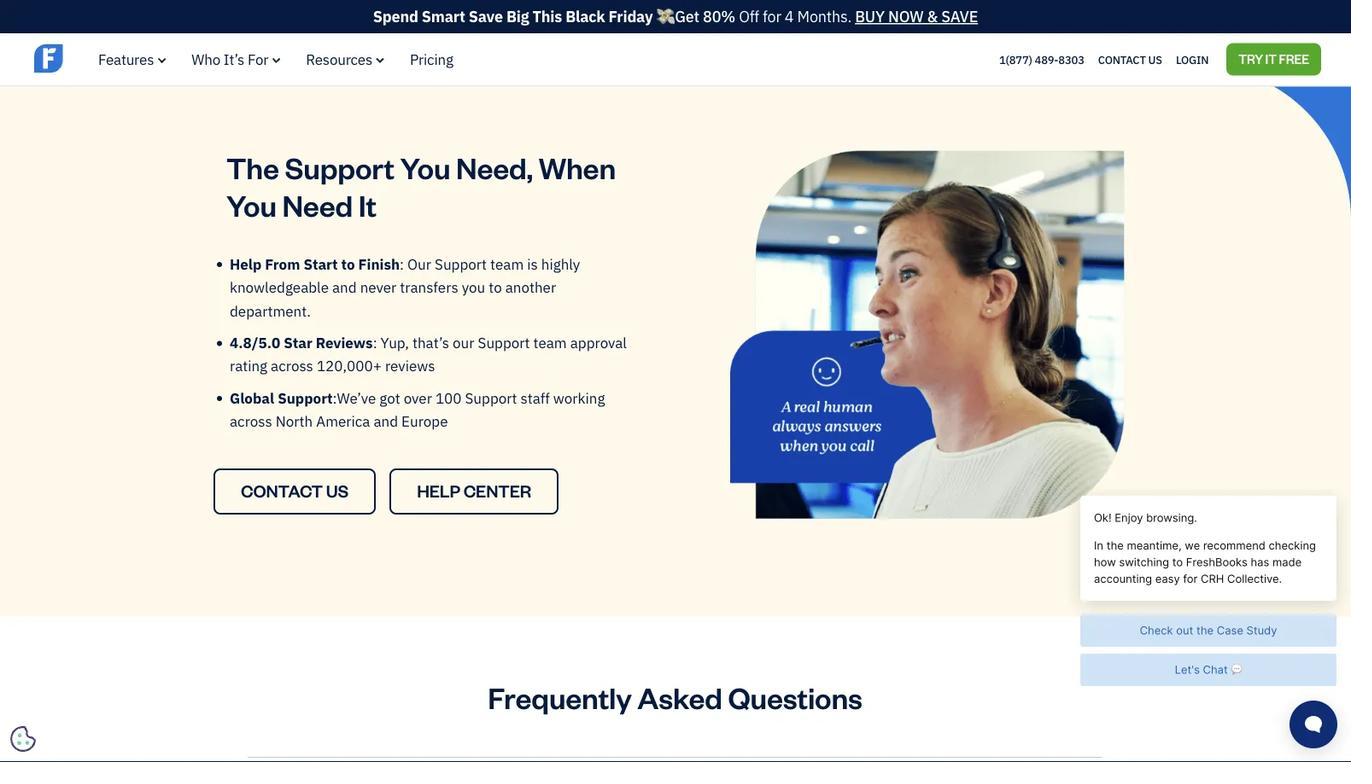 Task type: vqa. For each thing, say whether or not it's contained in the screenshot.
1.866.303.6061
no



Task type: locate. For each thing, give the bounding box(es) containing it.
support
[[285, 148, 395, 186], [435, 255, 487, 274], [478, 333, 530, 352], [278, 389, 333, 407], [465, 389, 517, 407]]

across down the global
[[230, 412, 272, 431]]

frequently
[[488, 679, 632, 717]]

dialog
[[0, 0, 1351, 763]]

finish
[[358, 255, 400, 274]]

rating
[[230, 357, 267, 376]]

1 horizontal spatial to
[[489, 278, 502, 297]]

across down the star
[[271, 357, 313, 376]]

support inside the support you need, when you need it
[[285, 148, 395, 186]]

0 horizontal spatial :
[[373, 333, 377, 352]]

our
[[453, 333, 475, 352]]

100
[[436, 389, 462, 407]]

team inside : our support team is highly knowledgeable and never transfers you to another department.
[[490, 255, 524, 274]]

star
[[284, 333, 312, 352]]

america
[[316, 412, 370, 431]]

to inside : our support team is highly knowledgeable and never transfers you to another department.
[[489, 278, 502, 297]]

center
[[464, 480, 532, 503]]

: left 'yup,'
[[373, 333, 377, 352]]

contact
[[241, 480, 323, 503]]

8303
[[1059, 52, 1085, 67]]

cookie consent banner dialog
[[13, 553, 269, 750]]

now
[[888, 6, 924, 26]]

1 vertical spatial team
[[534, 333, 567, 352]]

buy
[[855, 6, 885, 26]]

to right the start
[[341, 255, 355, 274]]

asked
[[638, 679, 723, 717]]

:
[[400, 255, 404, 274], [373, 333, 377, 352]]

save
[[469, 6, 503, 26]]

help center
[[417, 480, 532, 503]]

1 vertical spatial to
[[489, 278, 502, 297]]

features link
[[98, 50, 166, 69]]

reviews
[[385, 357, 435, 376]]

spend
[[373, 6, 418, 26]]

transfers
[[400, 278, 458, 297]]

: left our
[[400, 255, 404, 274]]

another
[[505, 278, 556, 297]]

1 vertical spatial :
[[373, 333, 377, 352]]

and down the start
[[332, 278, 357, 297]]

need,
[[456, 148, 533, 186]]

0 vertical spatial :
[[400, 255, 404, 274]]

you right it
[[400, 148, 450, 186]]

friday
[[609, 6, 653, 26]]

support inside : our support team is highly knowledgeable and never transfers you to another department.
[[435, 255, 487, 274]]

to right you
[[489, 278, 502, 297]]

: inside : yup, that's our support team approval rating across 120,000+ reviews
[[373, 333, 377, 352]]

: inside : our support team is highly knowledgeable and never transfers you to another department.
[[400, 255, 404, 274]]

:we've got over 100 support staff working across north america and europe
[[230, 389, 605, 431]]

0 horizontal spatial to
[[341, 255, 355, 274]]

spend smart save big this black friday 💸 get 80% off for 4 months. buy now & save
[[373, 6, 978, 26]]

contact us
[[1098, 52, 1163, 67]]

0 horizontal spatial team
[[490, 255, 524, 274]]

0 vertical spatial across
[[271, 357, 313, 376]]

and down got
[[374, 412, 398, 431]]

4.8/5.0 star reviews
[[230, 333, 373, 352]]

north
[[276, 412, 313, 431]]

yup,
[[381, 333, 409, 352]]

💸
[[656, 6, 672, 26]]

the
[[226, 148, 279, 186]]

cookie preferences image
[[10, 727, 36, 753]]

global
[[230, 389, 274, 407]]

global support
[[230, 389, 333, 407]]

you
[[400, 148, 450, 186], [226, 186, 277, 224]]

freshbooks logo image
[[34, 42, 167, 75]]

highly
[[541, 255, 580, 274]]

: our support team is highly knowledgeable and never transfers you to another department.
[[230, 255, 580, 320]]

0 horizontal spatial and
[[332, 278, 357, 297]]

80%
[[703, 6, 736, 26]]

0 vertical spatial team
[[490, 255, 524, 274]]

and
[[332, 278, 357, 297], [374, 412, 398, 431]]

who it's for
[[192, 50, 268, 69]]

pricing link
[[410, 50, 453, 69]]

1 vertical spatial across
[[230, 412, 272, 431]]

&
[[927, 6, 938, 26]]

1 horizontal spatial :
[[400, 255, 404, 274]]

to
[[341, 255, 355, 274], [489, 278, 502, 297]]

working
[[553, 389, 605, 407]]

it
[[1266, 51, 1277, 67]]

features
[[98, 50, 154, 69]]

0 vertical spatial to
[[341, 255, 355, 274]]

our
[[408, 255, 431, 274]]

1 vertical spatial and
[[374, 412, 398, 431]]

team left approval
[[534, 333, 567, 352]]

1 horizontal spatial and
[[374, 412, 398, 431]]

you up the help at the left top
[[226, 186, 277, 224]]

0 vertical spatial and
[[332, 278, 357, 297]]

partner with freshbooks image
[[226, 0, 621, 5]]

got
[[380, 389, 400, 407]]

1 horizontal spatial team
[[534, 333, 567, 352]]

: for 4.8/5.0 star reviews
[[373, 333, 377, 352]]

across
[[271, 357, 313, 376], [230, 412, 272, 431]]

team left "is"
[[490, 255, 524, 274]]

help center link
[[390, 469, 559, 515]]

smart
[[422, 6, 465, 26]]

is
[[527, 255, 538, 274]]

contact us link
[[214, 469, 376, 515]]

from
[[265, 255, 300, 274]]

knowledgeable
[[230, 278, 329, 297]]

this
[[533, 6, 562, 26]]

contact us
[[241, 480, 349, 503]]



Task type: describe. For each thing, give the bounding box(es) containing it.
you
[[462, 278, 485, 297]]

for
[[763, 6, 782, 26]]

4.8/5.0
[[230, 333, 280, 352]]

login link
[[1176, 48, 1209, 71]]

off
[[739, 6, 759, 26]]

help
[[417, 480, 460, 503]]

contact us link
[[1098, 48, 1163, 71]]

1(877) 489-8303
[[999, 52, 1085, 67]]

resources link
[[306, 50, 384, 69]]

black
[[566, 6, 605, 26]]

europe
[[402, 412, 448, 431]]

contact
[[1098, 52, 1146, 67]]

: for help from start to finish
[[400, 255, 404, 274]]

department.
[[230, 301, 311, 320]]

need
[[282, 186, 353, 224]]

buy now & save link
[[855, 6, 978, 26]]

across inside : yup, that's our support team approval rating across 120,000+ reviews
[[271, 357, 313, 376]]

pricing
[[410, 50, 453, 69]]

help
[[230, 255, 262, 274]]

get
[[675, 6, 700, 26]]

approval
[[570, 333, 627, 352]]

and inside :we've got over 100 support staff working across north america and europe
[[374, 412, 398, 431]]

489-
[[1035, 52, 1059, 67]]

try it free link
[[1227, 43, 1322, 76]]

big
[[506, 6, 529, 26]]

for
[[248, 50, 268, 69]]

it's
[[224, 50, 244, 69]]

staff
[[521, 389, 550, 407]]

who it's for link
[[192, 50, 280, 69]]

save
[[942, 6, 978, 26]]

login
[[1176, 52, 1209, 67]]

:we've
[[333, 389, 376, 407]]

1(877) 489-8303 link
[[999, 52, 1085, 67]]

1 horizontal spatial you
[[400, 148, 450, 186]]

1(877)
[[999, 52, 1033, 67]]

it
[[358, 186, 377, 224]]

start
[[304, 255, 338, 274]]

try it free
[[1239, 51, 1310, 67]]

help from start to finish
[[230, 255, 400, 274]]

support inside : yup, that's our support team approval rating across 120,000+ reviews
[[478, 333, 530, 352]]

when
[[539, 148, 616, 186]]

0 horizontal spatial you
[[226, 186, 277, 224]]

support inside :we've got over 100 support staff working across north america and europe
[[465, 389, 517, 407]]

120,000+
[[317, 357, 382, 376]]

who
[[192, 50, 220, 69]]

frequently asked questions
[[488, 679, 863, 717]]

team inside : yup, that's our support team approval rating across 120,000+ reviews
[[534, 333, 567, 352]]

that's
[[413, 333, 449, 352]]

across inside :we've got over 100 support staff working across north america and europe
[[230, 412, 272, 431]]

never
[[360, 278, 397, 297]]

months.
[[797, 6, 852, 26]]

: yup, that's our support team approval rating across 120,000+ reviews
[[230, 333, 627, 376]]

the support you need, when you need it
[[226, 148, 616, 224]]

4
[[785, 6, 794, 26]]

us
[[1149, 52, 1163, 67]]

us
[[326, 480, 349, 503]]

free
[[1279, 51, 1310, 67]]

try
[[1239, 51, 1263, 67]]

reviews
[[316, 333, 373, 352]]

and inside : our support team is highly knowledgeable and never transfers you to another department.
[[332, 278, 357, 297]]

over
[[404, 389, 432, 407]]

questions
[[728, 679, 863, 717]]



